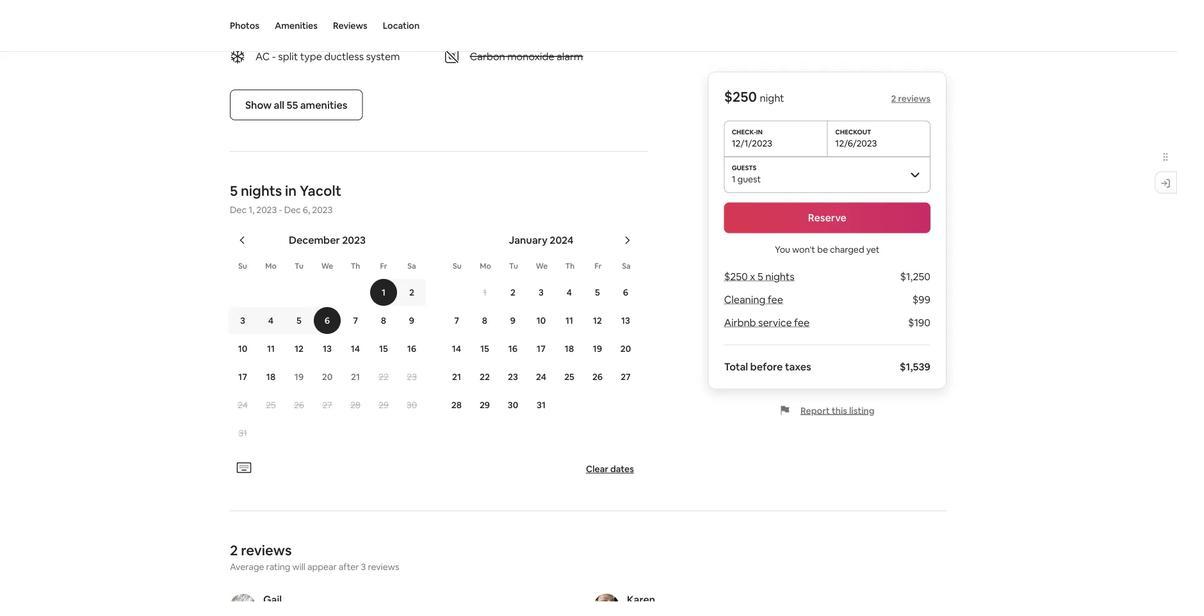 Task type: describe. For each thing, give the bounding box(es) containing it.
clear dates button
[[581, 459, 639, 481]]

reserve button
[[724, 203, 931, 233]]

1 guest
[[732, 173, 761, 185]]

show
[[245, 98, 272, 112]]

1 vertical spatial 13 button
[[313, 336, 341, 363]]

january
[[509, 234, 548, 247]]

2 reviews average rating will appear after 3 reviews
[[230, 542, 399, 573]]

1 horizontal spatial nights
[[766, 270, 795, 283]]

airbnb service fee
[[724, 316, 810, 330]]

cleaning fee button
[[724, 293, 783, 307]]

18 for the right "18" 'button'
[[565, 343, 574, 355]]

0 vertical spatial 26 button
[[584, 364, 612, 391]]

0 horizontal spatial 3 button
[[229, 308, 257, 334]]

11 for top 11 button
[[566, 315, 573, 327]]

calendar application
[[215, 220, 1079, 459]]

x
[[750, 270, 756, 283]]

this
[[832, 405, 848, 417]]

1 14 button from the left
[[341, 336, 370, 363]]

free washer – in unit
[[256, 24, 351, 37]]

will
[[292, 562, 305, 573]]

2 29 button from the left
[[471, 392, 499, 419]]

yacolt
[[300, 182, 341, 200]]

$250 night
[[724, 88, 784, 106]]

1 horizontal spatial 12 button
[[584, 308, 612, 334]]

0 horizontal spatial fee
[[768, 293, 783, 307]]

reviews
[[333, 20, 368, 31]]

31 for 31 button to the right
[[537, 400, 546, 411]]

$1,250
[[900, 270, 931, 283]]

dates
[[610, 464, 634, 475]]

1 th from the left
[[351, 261, 360, 271]]

0 vertical spatial 25
[[564, 372, 575, 383]]

1 vertical spatial 27
[[322, 400, 332, 411]]

13 for bottom 13 "button"
[[323, 343, 332, 355]]

1 horizontal spatial 18 button
[[555, 336, 584, 363]]

system
[[366, 50, 400, 63]]

reviews button
[[333, 0, 368, 51]]

1 horizontal spatial 27
[[621, 372, 631, 383]]

$250 x 5 nights button
[[724, 270, 795, 283]]

1 vertical spatial 25 button
[[257, 392, 285, 419]]

0 vertical spatial 12
[[593, 315, 602, 327]]

0 vertical spatial 3 button
[[527, 279, 555, 306]]

1 horizontal spatial fee
[[794, 316, 810, 330]]

january 2024
[[509, 234, 574, 247]]

2 we from the left
[[536, 261, 548, 271]]

ac - split type ductless system
[[256, 50, 400, 63]]

2 8 button from the left
[[471, 308, 499, 334]]

$99
[[913, 293, 931, 307]]

1 22 from the left
[[379, 372, 389, 383]]

show all 55 amenities
[[245, 98, 347, 112]]

19 for the bottommost 19 "button"
[[295, 372, 304, 383]]

split
[[278, 50, 298, 63]]

reviews for 2 reviews
[[898, 93, 931, 104]]

1 vertical spatial 4 button
[[257, 308, 285, 334]]

1 horizontal spatial 27 button
[[612, 364, 640, 391]]

1 21 from the left
[[351, 372, 360, 383]]

1 horizontal spatial 13 button
[[612, 308, 640, 334]]

$190
[[908, 316, 931, 330]]

monoxide
[[507, 50, 555, 63]]

1 for 2nd 1 button from right
[[382, 287, 386, 299]]

photos
[[230, 20, 259, 31]]

1 tu from the left
[[295, 261, 304, 271]]

$250 x 5 nights
[[724, 270, 795, 283]]

2 su from the left
[[453, 261, 462, 271]]

listing
[[849, 405, 875, 417]]

24 for right 24 button
[[536, 372, 546, 383]]

1 7 from the left
[[353, 315, 358, 327]]

location button
[[383, 0, 420, 51]]

location
[[383, 20, 420, 31]]

28 for 1st 28 button from the right
[[452, 400, 462, 411]]

1 horizontal spatial 4 button
[[555, 279, 584, 306]]

total
[[724, 361, 748, 374]]

you
[[775, 244, 790, 255]]

2 30 from the left
[[508, 400, 518, 411]]

0 horizontal spatial 31 button
[[229, 420, 257, 447]]

6 for 6 button to the top
[[623, 287, 629, 299]]

rating
[[266, 562, 290, 573]]

13 for the right 13 "button"
[[621, 315, 630, 327]]

service
[[759, 316, 792, 330]]

0 horizontal spatial 2023
[[256, 204, 277, 216]]

1 horizontal spatial 17 button
[[527, 336, 555, 363]]

2 15 button from the left
[[471, 336, 499, 363]]

0 horizontal spatial 11 button
[[257, 336, 285, 363]]

airbnb service fee button
[[724, 316, 810, 330]]

18 for bottom "18" 'button'
[[266, 372, 276, 383]]

photos button
[[230, 0, 259, 51]]

cleaning
[[724, 293, 766, 307]]

be
[[817, 244, 828, 255]]

2 vertical spatial reviews
[[368, 562, 399, 573]]

2024
[[550, 234, 574, 247]]

1 vertical spatial 26 button
[[285, 392, 313, 419]]

1 22 button from the left
[[370, 364, 398, 391]]

3 inside 2 reviews average rating will appear after 3 reviews
[[361, 562, 366, 573]]

$250 for $250 night
[[724, 88, 757, 106]]

alarm
[[557, 50, 583, 63]]

0 vertical spatial 11 button
[[555, 308, 584, 334]]

2 22 button from the left
[[471, 364, 499, 391]]

amenities button
[[275, 0, 318, 51]]

1 for 1st 1 button from right
[[483, 287, 487, 299]]

1 horizontal spatial 26
[[592, 372, 603, 383]]

in
[[285, 182, 297, 200]]

55
[[287, 98, 298, 112]]

0 horizontal spatial 17 button
[[229, 364, 257, 391]]

unit
[[333, 24, 351, 37]]

0 horizontal spatial 4
[[268, 315, 274, 327]]

1 horizontal spatial 2023
[[312, 204, 333, 216]]

2 1 button from the left
[[471, 279, 499, 306]]

won't
[[792, 244, 816, 255]]

0 vertical spatial 6 button
[[612, 279, 640, 306]]

23 for 1st 23 button from the left
[[407, 372, 417, 383]]

show all 55 amenities button
[[230, 90, 363, 120]]

1 vertical spatial 19 button
[[285, 364, 313, 391]]

1 inside dropdown button
[[732, 173, 736, 185]]

washer
[[279, 24, 312, 37]]

0 horizontal spatial 24 button
[[229, 392, 257, 419]]

2 23 button from the left
[[499, 364, 527, 391]]

9 for 2nd 9 button from the right
[[409, 315, 415, 327]]

1 vertical spatial 18 button
[[257, 364, 285, 391]]

1 7 button from the left
[[341, 308, 370, 334]]

1 vertical spatial 20
[[322, 372, 333, 383]]

14 for 2nd 14 button from right
[[351, 343, 360, 355]]

2 22 from the left
[[480, 372, 490, 383]]

1 horizontal spatial 31 button
[[527, 392, 555, 419]]

december
[[289, 234, 340, 247]]

ac
[[256, 50, 270, 63]]

1 we from the left
[[321, 261, 333, 271]]

average
[[230, 562, 264, 573]]

1 horizontal spatial 4
[[567, 287, 572, 299]]

1 vertical spatial 20 button
[[313, 364, 341, 391]]

2 dec from the left
[[284, 204, 301, 216]]

1,
[[249, 204, 254, 216]]

cleaning fee
[[724, 293, 783, 307]]

1 15 button from the left
[[370, 336, 398, 363]]

1 horizontal spatial 10 button
[[527, 308, 555, 334]]

0 horizontal spatial 6 button
[[313, 308, 341, 334]]

2 21 from the left
[[452, 372, 461, 383]]

free
[[256, 24, 276, 37]]

1 mo from the left
[[265, 261, 277, 271]]

1 30 from the left
[[407, 400, 417, 411]]

12/1/2023
[[732, 137, 773, 149]]

15 for second 15 button from the right
[[379, 343, 388, 355]]

1 vertical spatial 5 button
[[285, 308, 313, 334]]

1 21 button from the left
[[341, 364, 370, 391]]

carbon
[[470, 50, 505, 63]]

0 vertical spatial 25 button
[[555, 364, 584, 391]]

1 sa from the left
[[408, 261, 416, 271]]

12/6/2023
[[836, 137, 877, 149]]

ductless
[[324, 50, 364, 63]]

1 horizontal spatial 20 button
[[612, 336, 640, 363]]

17 for rightmost 17 button
[[537, 343, 546, 355]]

charged
[[830, 244, 865, 255]]

2 16 button from the left
[[499, 336, 527, 363]]

amenities
[[300, 98, 347, 112]]

type
[[300, 50, 322, 63]]

1 horizontal spatial 24 button
[[527, 364, 555, 391]]

report this listing
[[801, 405, 875, 417]]

carbon monoxide alarm
[[470, 50, 583, 63]]

december 2023
[[289, 234, 366, 247]]

0 vertical spatial 19 button
[[584, 336, 612, 363]]

report this listing button
[[780, 405, 875, 417]]

0 horizontal spatial -
[[272, 50, 276, 63]]



Task type: locate. For each thing, give the bounding box(es) containing it.
15
[[379, 343, 388, 355], [481, 343, 489, 355]]

1 horizontal spatial 14 button
[[443, 336, 471, 363]]

1 horizontal spatial dec
[[284, 204, 301, 216]]

1 23 button from the left
[[398, 364, 426, 391]]

0 horizontal spatial 19 button
[[285, 364, 313, 391]]

0 vertical spatial 11
[[566, 315, 573, 327]]

6 button
[[612, 279, 640, 306], [313, 308, 341, 334]]

1 8 button from the left
[[370, 308, 398, 334]]

0 horizontal spatial 30
[[407, 400, 417, 411]]

1
[[732, 173, 736, 185], [382, 287, 386, 299], [483, 287, 487, 299]]

15 for 1st 15 button from right
[[481, 343, 489, 355]]

0 horizontal spatial tu
[[295, 261, 304, 271]]

2 8 from the left
[[482, 315, 488, 327]]

1 horizontal spatial tu
[[509, 261, 518, 271]]

0 horizontal spatial 10 button
[[229, 336, 257, 363]]

1 30 button from the left
[[398, 392, 426, 419]]

clear dates
[[586, 464, 634, 475]]

1 vertical spatial 4
[[268, 315, 274, 327]]

1 horizontal spatial 21
[[452, 372, 461, 383]]

reserve
[[808, 211, 847, 225]]

$250 left night
[[724, 88, 757, 106]]

6 for left 6 button
[[325, 315, 330, 327]]

1 vertical spatial fee
[[794, 316, 810, 330]]

1 vertical spatial 10 button
[[229, 336, 257, 363]]

0 horizontal spatial 22 button
[[370, 364, 398, 391]]

21 button
[[341, 364, 370, 391], [443, 364, 471, 391]]

1 horizontal spatial 30 button
[[499, 392, 527, 419]]

fee right the service
[[794, 316, 810, 330]]

9 button
[[398, 308, 426, 334], [499, 308, 527, 334]]

1 23 from the left
[[407, 372, 417, 383]]

2 14 from the left
[[452, 343, 461, 355]]

mo
[[265, 261, 277, 271], [480, 261, 491, 271]]

1 horizontal spatial 22
[[480, 372, 490, 383]]

0 vertical spatial 12 button
[[584, 308, 612, 334]]

0 horizontal spatial 8 button
[[370, 308, 398, 334]]

$250
[[724, 88, 757, 106], [724, 270, 748, 283]]

1 vertical spatial 12 button
[[285, 336, 313, 363]]

su
[[238, 261, 247, 271], [453, 261, 462, 271]]

13
[[621, 315, 630, 327], [323, 343, 332, 355]]

19 button
[[584, 336, 612, 363], [285, 364, 313, 391]]

we down "december 2023"
[[321, 261, 333, 271]]

28 for second 28 button from the right
[[350, 400, 361, 411]]

14
[[351, 343, 360, 355], [452, 343, 461, 355]]

2 30 button from the left
[[499, 392, 527, 419]]

in
[[322, 24, 330, 37]]

amenities
[[275, 20, 318, 31]]

1 vertical spatial 25
[[266, 400, 276, 411]]

th
[[351, 261, 360, 271], [565, 261, 575, 271]]

6,
[[303, 204, 310, 216]]

1 horizontal spatial 17
[[537, 343, 546, 355]]

0 horizontal spatial 21
[[351, 372, 360, 383]]

17 button
[[527, 336, 555, 363], [229, 364, 257, 391]]

1 9 from the left
[[409, 315, 415, 327]]

1 guest button
[[724, 157, 931, 193]]

20
[[621, 343, 631, 355], [322, 372, 333, 383]]

tu
[[295, 261, 304, 271], [509, 261, 518, 271]]

2023 right december
[[342, 234, 366, 247]]

0 horizontal spatial 27
[[322, 400, 332, 411]]

8 button
[[370, 308, 398, 334], [471, 308, 499, 334]]

dec left 1,
[[230, 204, 247, 216]]

0 vertical spatial 17
[[537, 343, 546, 355]]

3 for the left '3' button
[[240, 315, 245, 327]]

0 horizontal spatial 16 button
[[398, 336, 426, 363]]

night
[[760, 92, 784, 105]]

2 reviews button
[[891, 93, 931, 104]]

0 vertical spatial nights
[[241, 182, 282, 200]]

after
[[339, 562, 359, 573]]

0 vertical spatial 4 button
[[555, 279, 584, 306]]

2 14 button from the left
[[443, 336, 471, 363]]

0 horizontal spatial 31
[[238, 428, 247, 440]]

1 vertical spatial 3
[[240, 315, 245, 327]]

9
[[409, 315, 415, 327], [510, 315, 516, 327]]

1 dec from the left
[[230, 204, 247, 216]]

2 horizontal spatial reviews
[[898, 93, 931, 104]]

1 horizontal spatial 3
[[361, 562, 366, 573]]

23
[[407, 372, 417, 383], [508, 372, 518, 383]]

th down "2024"
[[565, 261, 575, 271]]

3
[[539, 287, 544, 299], [240, 315, 245, 327], [361, 562, 366, 573]]

22
[[379, 372, 389, 383], [480, 372, 490, 383]]

2023 right 6,
[[312, 204, 333, 216]]

1 29 from the left
[[379, 400, 389, 411]]

0 horizontal spatial 30 button
[[398, 392, 426, 419]]

clear
[[586, 464, 609, 475]]

nights up 1,
[[241, 182, 282, 200]]

0 horizontal spatial 13 button
[[313, 336, 341, 363]]

19 for topmost 19 "button"
[[593, 343, 602, 355]]

2 inside 2 reviews average rating will appear after 3 reviews
[[230, 542, 238, 560]]

0 horizontal spatial 23 button
[[398, 364, 426, 391]]

24 button
[[527, 364, 555, 391], [229, 392, 257, 419]]

0 horizontal spatial dec
[[230, 204, 247, 216]]

$250 for $250 x 5 nights
[[724, 270, 748, 283]]

20 button
[[612, 336, 640, 363], [313, 364, 341, 391]]

tu down december
[[295, 261, 304, 271]]

all
[[274, 98, 285, 112]]

1 $250 from the top
[[724, 88, 757, 106]]

2 $250 from the top
[[724, 270, 748, 283]]

th down "december 2023"
[[351, 261, 360, 271]]

2023 right 1,
[[256, 204, 277, 216]]

1 horizontal spatial 24
[[536, 372, 546, 383]]

0 horizontal spatial 14 button
[[341, 336, 370, 363]]

27
[[621, 372, 631, 383], [322, 400, 332, 411]]

dec left 6,
[[284, 204, 301, 216]]

2 reviews
[[891, 93, 931, 104]]

8 for first 8 button from right
[[482, 315, 488, 327]]

nights inside 5 nights in yacolt dec 1, 2023 - dec 6, 2023
[[241, 182, 282, 200]]

1 horizontal spatial 16 button
[[499, 336, 527, 363]]

8
[[381, 315, 386, 327], [482, 315, 488, 327]]

0 vertical spatial -
[[272, 50, 276, 63]]

1 horizontal spatial th
[[565, 261, 575, 271]]

11 button
[[555, 308, 584, 334], [257, 336, 285, 363]]

7 button
[[341, 308, 370, 334], [443, 308, 471, 334]]

2 29 from the left
[[480, 400, 490, 411]]

23 for second 23 button from left
[[508, 372, 518, 383]]

1 vertical spatial 12
[[295, 343, 304, 355]]

taxes
[[785, 361, 812, 374]]

1 horizontal spatial 15 button
[[471, 336, 499, 363]]

1 vertical spatial 6 button
[[313, 308, 341, 334]]

1 horizontal spatial sa
[[622, 261, 631, 271]]

0 horizontal spatial 20
[[322, 372, 333, 383]]

1 horizontal spatial 12
[[593, 315, 602, 327]]

17
[[537, 343, 546, 355], [238, 372, 247, 383]]

30
[[407, 400, 417, 411], [508, 400, 518, 411]]

1 horizontal spatial we
[[536, 261, 548, 271]]

1 horizontal spatial 7
[[454, 315, 459, 327]]

1 horizontal spatial 15
[[481, 343, 489, 355]]

24 for leftmost 24 button
[[238, 400, 248, 411]]

sa
[[408, 261, 416, 271], [622, 261, 631, 271]]

29 button
[[370, 392, 398, 419], [471, 392, 499, 419]]

1 horizontal spatial 11 button
[[555, 308, 584, 334]]

2 9 button from the left
[[499, 308, 527, 334]]

2
[[891, 93, 897, 104], [409, 287, 414, 299], [511, 287, 516, 299], [230, 542, 238, 560]]

- right ac
[[272, 50, 276, 63]]

$250 left x
[[724, 270, 748, 283]]

5 inside 5 nights in yacolt dec 1, 2023 - dec 6, 2023
[[230, 182, 238, 200]]

0 horizontal spatial 28
[[350, 400, 361, 411]]

2 16 from the left
[[509, 343, 518, 355]]

reviews for 2 reviews average rating will appear after 3 reviews
[[241, 542, 292, 560]]

2 fr from the left
[[595, 261, 602, 271]]

2 2 button from the left
[[499, 279, 527, 306]]

0 horizontal spatial 12
[[295, 343, 304, 355]]

31 button
[[527, 392, 555, 419], [229, 420, 257, 447]]

nights right x
[[766, 270, 795, 283]]

0 horizontal spatial 7 button
[[341, 308, 370, 334]]

11 for leftmost 11 button
[[267, 343, 275, 355]]

0 vertical spatial 24
[[536, 372, 546, 383]]

12
[[593, 315, 602, 327], [295, 343, 304, 355]]

0 horizontal spatial 25 button
[[257, 392, 285, 419]]

appear
[[307, 562, 337, 573]]

3 for topmost '3' button
[[539, 287, 544, 299]]

1 16 button from the left
[[398, 336, 426, 363]]

-
[[272, 50, 276, 63], [279, 204, 282, 216]]

0 horizontal spatial nights
[[241, 182, 282, 200]]

12 button
[[584, 308, 612, 334], [285, 336, 313, 363]]

0 vertical spatial 18
[[565, 343, 574, 355]]

1 su from the left
[[238, 261, 247, 271]]

0 horizontal spatial 26 button
[[285, 392, 313, 419]]

we down january 2024
[[536, 261, 548, 271]]

14 for 1st 14 button from the right
[[452, 343, 461, 355]]

2 th from the left
[[565, 261, 575, 271]]

2 15 from the left
[[481, 343, 489, 355]]

22 button
[[370, 364, 398, 391], [471, 364, 499, 391]]

0 vertical spatial 20 button
[[612, 336, 640, 363]]

airbnb
[[724, 316, 756, 330]]

1 horizontal spatial mo
[[480, 261, 491, 271]]

5 nights in yacolt dec 1, 2023 - dec 6, 2023
[[230, 182, 341, 216]]

1 horizontal spatial -
[[279, 204, 282, 216]]

0 horizontal spatial sa
[[408, 261, 416, 271]]

0 horizontal spatial 9 button
[[398, 308, 426, 334]]

1 9 button from the left
[[398, 308, 426, 334]]

1 vertical spatial 11 button
[[257, 336, 285, 363]]

26
[[592, 372, 603, 383], [294, 400, 304, 411]]

fee up the service
[[768, 293, 783, 307]]

2 9 from the left
[[510, 315, 516, 327]]

list
[[225, 594, 953, 603]]

0 horizontal spatial 28 button
[[341, 392, 370, 419]]

9 for 1st 9 button from right
[[510, 315, 516, 327]]

you won't be charged yet
[[775, 244, 880, 255]]

1 fr from the left
[[380, 261, 387, 271]]

we
[[321, 261, 333, 271], [536, 261, 548, 271]]

2 tu from the left
[[509, 261, 518, 271]]

$1,539
[[900, 361, 931, 374]]

13 button
[[612, 308, 640, 334], [313, 336, 341, 363]]

0 vertical spatial 5 button
[[584, 279, 612, 306]]

1 28 button from the left
[[341, 392, 370, 419]]

31 for the leftmost 31 button
[[238, 428, 247, 440]]

fr
[[380, 261, 387, 271], [595, 261, 602, 271]]

1 15 from the left
[[379, 343, 388, 355]]

1 vertical spatial 27 button
[[313, 392, 341, 419]]

- left 6,
[[279, 204, 282, 216]]

11
[[566, 315, 573, 327], [267, 343, 275, 355]]

before
[[751, 361, 783, 374]]

6
[[623, 287, 629, 299], [325, 315, 330, 327]]

1 28 from the left
[[350, 400, 361, 411]]

2 7 button from the left
[[443, 308, 471, 334]]

report
[[801, 405, 830, 417]]

reviews
[[898, 93, 931, 104], [241, 542, 292, 560], [368, 562, 399, 573]]

1 horizontal spatial 5 button
[[584, 279, 612, 306]]

0 horizontal spatial 21 button
[[341, 364, 370, 391]]

tu down january
[[509, 261, 518, 271]]

1 14 from the left
[[351, 343, 360, 355]]

0 vertical spatial 20
[[621, 343, 631, 355]]

1 horizontal spatial fr
[[595, 261, 602, 271]]

0 horizontal spatial 10
[[238, 343, 247, 355]]

0 horizontal spatial 26
[[294, 400, 304, 411]]

0 horizontal spatial mo
[[265, 261, 277, 271]]

0 horizontal spatial 27 button
[[313, 392, 341, 419]]

1 horizontal spatial 6 button
[[612, 279, 640, 306]]

1 horizontal spatial 29
[[480, 400, 490, 411]]

1 vertical spatial -
[[279, 204, 282, 216]]

1 16 from the left
[[407, 343, 417, 355]]

0 horizontal spatial 1 button
[[370, 279, 398, 306]]

1 2 button from the left
[[398, 279, 426, 306]]

10 for 10 button to the left
[[238, 343, 247, 355]]

2 28 from the left
[[452, 400, 462, 411]]

26 button
[[584, 364, 612, 391], [285, 392, 313, 419]]

yet
[[867, 244, 880, 255]]

0 vertical spatial $250
[[724, 88, 757, 106]]

2 28 button from the left
[[443, 392, 471, 419]]

0 horizontal spatial 4 button
[[257, 308, 285, 334]]

1 29 button from the left
[[370, 392, 398, 419]]

2 21 button from the left
[[443, 364, 471, 391]]

2 mo from the left
[[480, 261, 491, 271]]

guest
[[738, 173, 761, 185]]

0 horizontal spatial 11
[[267, 343, 275, 355]]

8 for 1st 8 button from the left
[[381, 315, 386, 327]]

1 vertical spatial 24
[[238, 400, 248, 411]]

2 sa from the left
[[622, 261, 631, 271]]

1 horizontal spatial 23 button
[[499, 364, 527, 391]]

10 for right 10 button
[[537, 315, 546, 327]]

0 vertical spatial 10
[[537, 315, 546, 327]]

–
[[315, 24, 320, 37]]

2 7 from the left
[[454, 315, 459, 327]]

1 8 from the left
[[381, 315, 386, 327]]

2 23 from the left
[[508, 372, 518, 383]]

21
[[351, 372, 360, 383], [452, 372, 461, 383]]

1 1 button from the left
[[370, 279, 398, 306]]

2023 inside calendar application
[[342, 234, 366, 247]]

1 horizontal spatial 21 button
[[443, 364, 471, 391]]

0 vertical spatial 24 button
[[527, 364, 555, 391]]

0 horizontal spatial 12 button
[[285, 336, 313, 363]]

- inside 5 nights in yacolt dec 1, 2023 - dec 6, 2023
[[279, 204, 282, 216]]

0 horizontal spatial 2 button
[[398, 279, 426, 306]]

0 horizontal spatial 1
[[382, 287, 386, 299]]

15 button
[[370, 336, 398, 363], [471, 336, 499, 363]]

17 for left 17 button
[[238, 372, 247, 383]]

2023
[[256, 204, 277, 216], [312, 204, 333, 216], [342, 234, 366, 247]]

total before taxes
[[724, 361, 812, 374]]

0 vertical spatial 27
[[621, 372, 631, 383]]

1 vertical spatial 17
[[238, 372, 247, 383]]



Task type: vqa. For each thing, say whether or not it's contained in the screenshot.
left 19
yes



